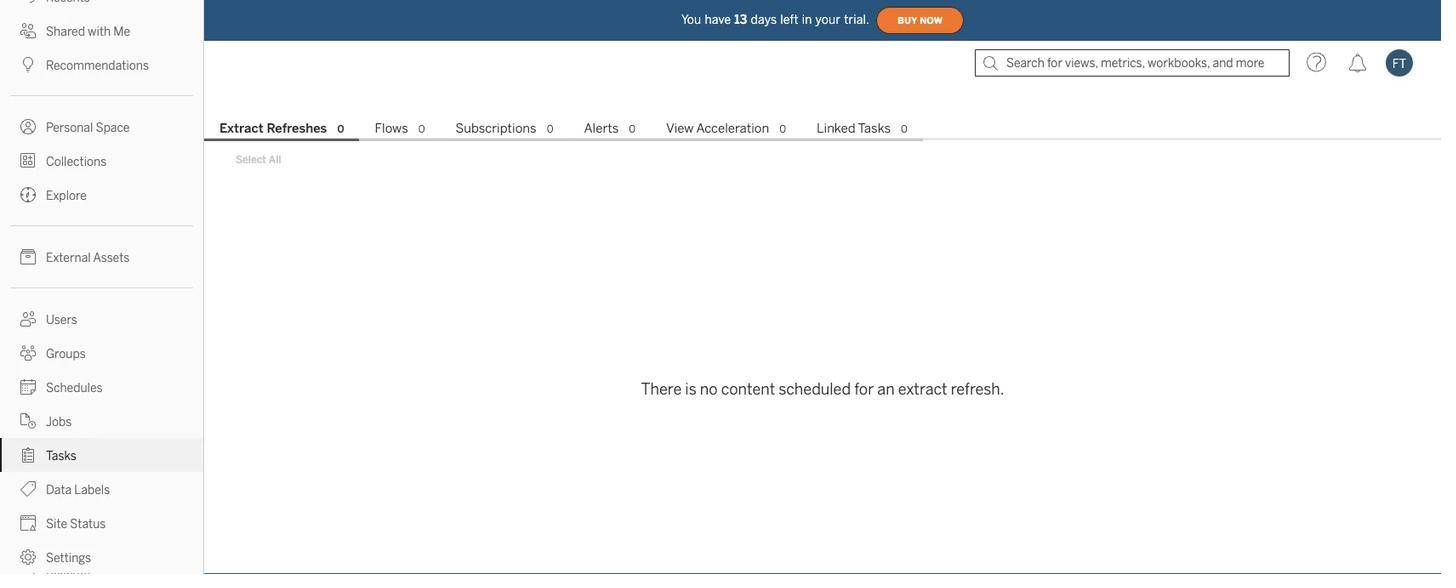 Task type: vqa. For each thing, say whether or not it's contained in the screenshot.
Groups
yes



Task type: describe. For each thing, give the bounding box(es) containing it.
jobs
[[46, 415, 72, 429]]

refreshes
[[267, 121, 327, 136]]

buy
[[898, 15, 917, 26]]

personal space link
[[0, 110, 203, 144]]

tasks inside sub-spaces tab list
[[858, 121, 891, 136]]

settings link
[[0, 540, 203, 574]]

personal
[[46, 120, 93, 134]]

extract
[[898, 380, 947, 398]]

have
[[705, 13, 731, 27]]

you have 13 days left in your trial.
[[681, 13, 870, 27]]

settings
[[46, 551, 91, 565]]

select all
[[236, 153, 281, 165]]

content
[[721, 380, 775, 398]]

shared
[[46, 24, 85, 38]]

site
[[46, 517, 67, 531]]

subscriptions
[[456, 121, 536, 136]]

personal space
[[46, 120, 130, 134]]

0 for subscriptions
[[547, 123, 553, 135]]

shared with me
[[46, 24, 130, 38]]

there is no content scheduled for an extract refresh. main content
[[204, 85, 1441, 574]]

recommendations link
[[0, 48, 203, 82]]

there
[[641, 380, 682, 398]]

scheduled
[[779, 380, 851, 398]]

buy now button
[[876, 7, 964, 34]]

navigation containing extract refreshes
[[204, 116, 1441, 141]]

space
[[96, 120, 130, 134]]

schedules
[[46, 381, 103, 395]]

data labels
[[46, 483, 110, 497]]

data labels link
[[0, 472, 203, 506]]

schedules link
[[0, 370, 203, 404]]

select
[[236, 153, 266, 165]]

in
[[802, 13, 812, 27]]

with
[[88, 24, 111, 38]]

assets
[[93, 251, 130, 265]]

no
[[700, 380, 718, 398]]

0 for extract refreshes
[[337, 123, 344, 135]]

tasks link
[[0, 438, 203, 472]]

days
[[751, 13, 777, 27]]

flows
[[375, 121, 408, 136]]

linked tasks
[[817, 121, 891, 136]]

site status link
[[0, 506, 203, 540]]

explore
[[46, 188, 87, 202]]

recommendations
[[46, 58, 149, 72]]

0 for flows
[[418, 123, 425, 135]]



Task type: locate. For each thing, give the bounding box(es) containing it.
0 horizontal spatial tasks
[[46, 449, 77, 463]]

navigation
[[204, 116, 1441, 141]]

6 0 from the left
[[901, 123, 908, 135]]

for
[[854, 380, 874, 398]]

now
[[920, 15, 943, 26]]

sub-spaces tab list
[[204, 119, 1441, 141]]

you
[[681, 13, 701, 27]]

5 0 from the left
[[779, 123, 786, 135]]

13
[[734, 13, 747, 27]]

Search for views, metrics, workbooks, and more text field
[[975, 49, 1290, 77]]

groups link
[[0, 336, 203, 370]]

your
[[815, 13, 841, 27]]

me
[[113, 24, 130, 38]]

explore link
[[0, 178, 203, 212]]

3 0 from the left
[[547, 123, 553, 135]]

site status
[[46, 517, 106, 531]]

refresh.
[[951, 380, 1004, 398]]

0 left alerts
[[547, 123, 553, 135]]

0 for alerts
[[629, 123, 636, 135]]

0 right the flows
[[418, 123, 425, 135]]

tasks right linked
[[858, 121, 891, 136]]

users
[[46, 313, 77, 327]]

data
[[46, 483, 72, 497]]

0 right alerts
[[629, 123, 636, 135]]

an
[[877, 380, 895, 398]]

labels
[[74, 483, 110, 497]]

external
[[46, 251, 91, 265]]

collections
[[46, 154, 107, 168]]

linked
[[817, 121, 855, 136]]

acceleration
[[696, 121, 769, 136]]

trial.
[[844, 13, 870, 27]]

1 vertical spatial tasks
[[46, 449, 77, 463]]

1 0 from the left
[[337, 123, 344, 135]]

4 0 from the left
[[629, 123, 636, 135]]

0 right refreshes
[[337, 123, 344, 135]]

groups
[[46, 347, 86, 361]]

is
[[685, 380, 697, 398]]

collections link
[[0, 144, 203, 178]]

tasks
[[858, 121, 891, 136], [46, 449, 77, 463]]

users link
[[0, 302, 203, 336]]

alerts
[[584, 121, 619, 136]]

0 right acceleration
[[779, 123, 786, 135]]

left
[[780, 13, 799, 27]]

there is no content scheduled for an extract refresh.
[[641, 380, 1004, 398]]

tasks down "jobs"
[[46, 449, 77, 463]]

external assets link
[[0, 240, 203, 274]]

extract refreshes
[[219, 121, 327, 136]]

status
[[70, 517, 106, 531]]

0
[[337, 123, 344, 135], [418, 123, 425, 135], [547, 123, 553, 135], [629, 123, 636, 135], [779, 123, 786, 135], [901, 123, 908, 135]]

view acceleration
[[666, 121, 769, 136]]

select all button
[[225, 149, 292, 169]]

view
[[666, 121, 694, 136]]

buy now
[[898, 15, 943, 26]]

2 0 from the left
[[418, 123, 425, 135]]

external assets
[[46, 251, 130, 265]]

0 for linked tasks
[[901, 123, 908, 135]]

0 right linked tasks
[[901, 123, 908, 135]]

shared with me link
[[0, 14, 203, 48]]

jobs link
[[0, 404, 203, 438]]

0 vertical spatial tasks
[[858, 121, 891, 136]]

all
[[269, 153, 281, 165]]

1 horizontal spatial tasks
[[858, 121, 891, 136]]

extract
[[219, 121, 263, 136]]

0 for view acceleration
[[779, 123, 786, 135]]



